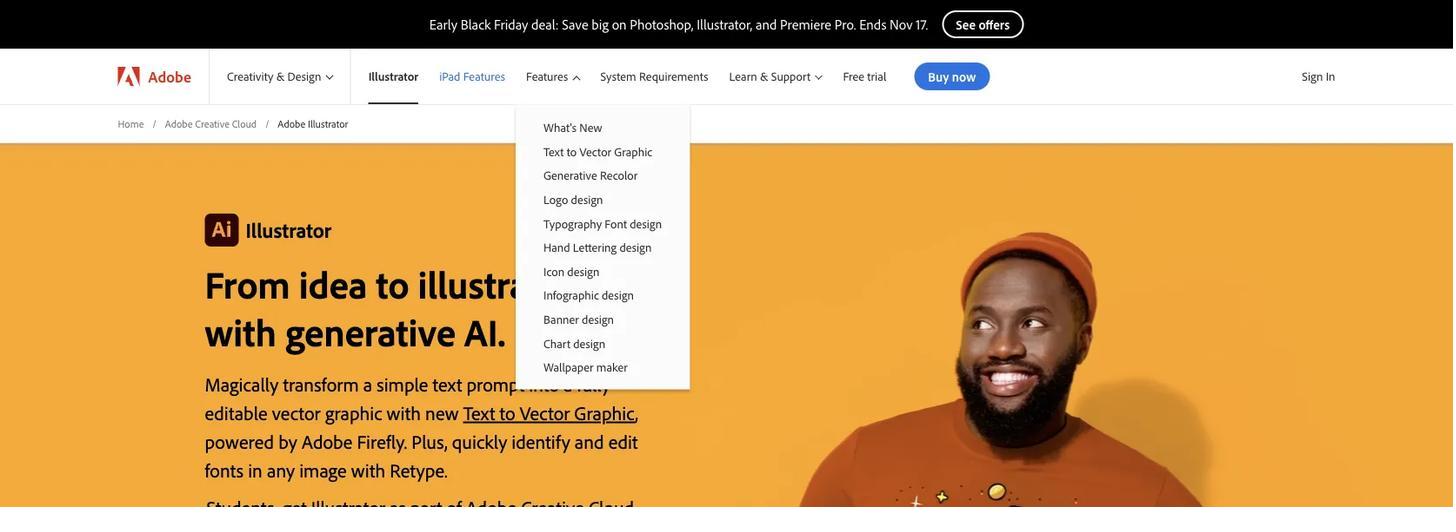 Task type: locate. For each thing, give the bounding box(es) containing it.
& right learn
[[760, 69, 768, 84]]

group containing what's new
[[516, 104, 690, 390]]

0 horizontal spatial features
[[463, 69, 505, 84]]

support
[[771, 69, 811, 84]]

prompt
[[467, 373, 525, 397]]

system requirements
[[601, 69, 708, 84]]

vector down into
[[520, 401, 570, 426]]

design
[[571, 192, 603, 207], [630, 216, 662, 231], [620, 240, 652, 255], [567, 264, 600, 279], [602, 288, 634, 303], [582, 312, 614, 327], [573, 336, 606, 351]]

save
[[562, 16, 589, 33]]

early
[[429, 16, 458, 33]]

& inside dropdown button
[[760, 69, 768, 84]]

1 vertical spatial to
[[376, 260, 409, 309]]

on
[[612, 16, 627, 33]]

& for learn
[[760, 69, 768, 84]]

1 vertical spatial graphic
[[574, 401, 635, 426]]

design down icon design link
[[602, 288, 634, 303]]

identify
[[512, 430, 570, 454]]

1 a from the left
[[363, 373, 372, 397]]

chart design
[[544, 336, 606, 351]]

0 vertical spatial vector
[[580, 144, 611, 159]]

with
[[205, 308, 277, 356], [387, 401, 421, 426], [351, 459, 386, 483]]

0 vertical spatial and
[[756, 16, 777, 33]]

0 vertical spatial illustrator
[[368, 69, 419, 84]]

text to vector graphic link down into
[[463, 401, 635, 426]]

2 & from the left
[[760, 69, 768, 84]]

features right ipad
[[463, 69, 505, 84]]

&
[[276, 69, 285, 84], [760, 69, 768, 84]]

0 horizontal spatial to
[[376, 260, 409, 309]]

maker
[[596, 360, 628, 375]]

design for infographic design
[[602, 288, 634, 303]]

0 vertical spatial graphic
[[614, 144, 653, 159]]

sign
[[1302, 69, 1323, 84]]

0 vertical spatial with
[[205, 308, 277, 356]]

a right into
[[564, 373, 573, 397]]

illustrator down design
[[308, 117, 348, 130]]

graphic
[[614, 144, 653, 159], [574, 401, 635, 426]]

adobe for adobe creative cloud
[[165, 117, 193, 130]]

text to vector graphic down into
[[463, 401, 635, 426]]

edit
[[609, 430, 638, 454]]

1 horizontal spatial to
[[500, 401, 515, 426]]

illustrator left ipad
[[368, 69, 419, 84]]

to down prompt
[[500, 401, 515, 426]]

black
[[461, 16, 491, 33]]

1 horizontal spatial a
[[564, 373, 573, 397]]

learn & support
[[729, 69, 811, 84]]

a
[[363, 373, 372, 397], [564, 373, 573, 397]]

2 features from the left
[[526, 69, 568, 84]]

design for logo design
[[571, 192, 603, 207]]

design down the "font" at the top left
[[620, 240, 652, 255]]

features inside ipad features link
[[463, 69, 505, 84]]

infographic
[[544, 288, 599, 303]]

1 vertical spatial with
[[387, 401, 421, 426]]

0 horizontal spatial with
[[205, 308, 277, 356]]

,
[[635, 401, 638, 426]]

vector
[[580, 144, 611, 159], [520, 401, 570, 426]]

ipad features link
[[429, 49, 516, 104]]

quickly
[[452, 430, 507, 454]]

1 vertical spatial and
[[575, 430, 604, 454]]

with down firefly.
[[351, 459, 386, 483]]

0 horizontal spatial and
[[575, 430, 604, 454]]

and left edit
[[575, 430, 604, 454]]

transform
[[283, 373, 359, 397]]

icon design
[[544, 264, 600, 279]]

infographic design
[[544, 288, 634, 303]]

with up "magically"
[[205, 308, 277, 356]]

design inside "link"
[[571, 192, 603, 207]]

illustrator link
[[351, 49, 429, 104]]

& left design
[[276, 69, 285, 84]]

to right idea
[[376, 260, 409, 309]]

what's new link
[[516, 116, 690, 140]]

adobe up image
[[302, 430, 353, 454]]

idea
[[299, 260, 368, 309]]

vector down new
[[580, 144, 611, 159]]

logo design
[[544, 192, 603, 207]]

magically
[[205, 373, 279, 397]]

design down generative recolor
[[571, 192, 603, 207]]

pro.
[[835, 16, 856, 33]]

creative
[[195, 117, 230, 130]]

banner
[[544, 312, 579, 327]]

text down what's
[[544, 144, 564, 159]]

with inside from idea to illustration with generative ai.
[[205, 308, 277, 356]]

1 horizontal spatial &
[[760, 69, 768, 84]]

a up graphic
[[363, 373, 372, 397]]

1 horizontal spatial features
[[526, 69, 568, 84]]

sign in button
[[1299, 62, 1339, 91]]

adobe inside , powered by   adobe firefly. plus, quickly identify and edit fonts in any image with retype.
[[302, 430, 353, 454]]

design for chart design
[[573, 336, 606, 351]]

and left premiere
[[756, 16, 777, 33]]

design up infographic design
[[567, 264, 600, 279]]

vector
[[272, 401, 321, 426]]

1 horizontal spatial text
[[544, 144, 564, 159]]

0 horizontal spatial &
[[276, 69, 285, 84]]

1 & from the left
[[276, 69, 285, 84]]

big
[[592, 16, 609, 33]]

illustrator up the from
[[246, 217, 332, 243]]

any
[[267, 459, 295, 483]]

design up wallpaper maker
[[573, 336, 606, 351]]

free trial link
[[833, 49, 897, 104]]

0 vertical spatial text to vector graphic
[[544, 144, 653, 159]]

& inside 'dropdown button'
[[276, 69, 285, 84]]

adobe
[[148, 67, 191, 86], [165, 117, 193, 130], [278, 117, 305, 130], [302, 430, 353, 454]]

design down infographic design link
[[582, 312, 614, 327]]

graphic down fully
[[574, 401, 635, 426]]

generative recolor
[[544, 168, 638, 183]]

adobe up 'adobe creative cloud'
[[148, 67, 191, 86]]

0 vertical spatial to
[[567, 144, 577, 159]]

adobe link
[[100, 49, 209, 104]]

adobe creative cloud link
[[165, 117, 257, 131]]

features
[[463, 69, 505, 84], [526, 69, 568, 84]]

friday
[[494, 16, 528, 33]]

to down what's new
[[567, 144, 577, 159]]

powered
[[205, 430, 274, 454]]

text to vector graphic link
[[516, 140, 690, 164], [463, 401, 635, 426]]

generative
[[544, 168, 597, 183]]

0 vertical spatial text
[[544, 144, 564, 159]]

premiere
[[780, 16, 832, 33]]

generative recolor link
[[516, 164, 690, 188]]

1 vertical spatial vector
[[520, 401, 570, 426]]

text to vector graphic link down new
[[516, 140, 690, 164]]

infographic design link
[[516, 284, 690, 308]]

system
[[601, 69, 636, 84]]

what's
[[544, 120, 577, 135]]

graphic up recolor
[[614, 144, 653, 159]]

ends
[[859, 16, 887, 33]]

2 horizontal spatial with
[[387, 401, 421, 426]]

0 horizontal spatial a
[[363, 373, 372, 397]]

icon design link
[[516, 260, 690, 284]]

features down deal:
[[526, 69, 568, 84]]

simple
[[377, 373, 428, 397]]

with down simple
[[387, 401, 421, 426]]

2 vertical spatial with
[[351, 459, 386, 483]]

firefly.
[[357, 430, 407, 454]]

creativity & design button
[[210, 49, 350, 104]]

text to vector graphic
[[544, 144, 653, 159], [463, 401, 635, 426]]

design for icon design
[[567, 264, 600, 279]]

adobe right cloud
[[278, 117, 305, 130]]

1 horizontal spatial vector
[[580, 144, 611, 159]]

1 features from the left
[[463, 69, 505, 84]]

plus,
[[412, 430, 448, 454]]

0 horizontal spatial vector
[[520, 401, 570, 426]]

text to vector graphic down what's new link
[[544, 144, 653, 159]]

typography
[[544, 216, 602, 231]]

text
[[544, 144, 564, 159], [463, 401, 495, 426]]

0 horizontal spatial text
[[463, 401, 495, 426]]

group
[[516, 104, 690, 390]]

adobe left creative
[[165, 117, 193, 130]]

2 horizontal spatial to
[[567, 144, 577, 159]]

generative
[[285, 308, 456, 356]]

chart
[[544, 336, 571, 351]]

icon
[[544, 264, 565, 279]]

1 horizontal spatial with
[[351, 459, 386, 483]]

fonts
[[205, 459, 244, 483]]

& for creativity
[[276, 69, 285, 84]]

early black friday deal: save big on photoshop, illustrator, and premiere pro. ends nov 17.
[[429, 16, 928, 33]]

text up quickly
[[463, 401, 495, 426]]

cloud
[[232, 117, 257, 130]]

and inside , powered by   adobe firefly. plus, quickly identify and edit fonts in any image with retype.
[[575, 430, 604, 454]]



Task type: vqa. For each thing, say whether or not it's contained in the screenshot.
WHILE
no



Task type: describe. For each thing, give the bounding box(es) containing it.
typography font design
[[544, 216, 662, 231]]

banner design
[[544, 312, 614, 327]]

0 vertical spatial text to vector graphic link
[[516, 140, 690, 164]]

sign in
[[1302, 69, 1336, 84]]

1 vertical spatial text to vector graphic link
[[463, 401, 635, 426]]

2 vertical spatial illustrator
[[246, 217, 332, 243]]

into
[[529, 373, 559, 397]]

1 horizontal spatial and
[[756, 16, 777, 33]]

banner design link
[[516, 308, 690, 332]]

creativity & design
[[227, 69, 321, 84]]

hand
[[544, 240, 570, 255]]

nov
[[890, 16, 913, 33]]

logo
[[544, 192, 568, 207]]

adobe illustrator
[[278, 117, 348, 130]]

ipad
[[439, 69, 461, 84]]

ai.
[[465, 308, 506, 356]]

creativity
[[227, 69, 274, 84]]

in
[[1326, 69, 1336, 84]]

ipad features
[[439, 69, 505, 84]]

chart design link
[[516, 332, 690, 356]]

what's new
[[544, 120, 602, 135]]

typography font design link
[[516, 212, 690, 236]]

hand lettering design link
[[516, 236, 690, 260]]

graphic
[[325, 401, 382, 426]]

1 vertical spatial text
[[463, 401, 495, 426]]

learn
[[729, 69, 757, 84]]

features inside the "features" popup button
[[526, 69, 568, 84]]

, powered by   adobe firefly. plus, quickly identify and edit fonts in any image with retype.
[[205, 401, 638, 483]]

design
[[287, 69, 321, 84]]

deal:
[[532, 16, 559, 33]]

trial
[[867, 69, 887, 84]]

2 vertical spatial to
[[500, 401, 515, 426]]

from
[[205, 260, 290, 309]]

text inside text to vector graphic link
[[544, 144, 564, 159]]

1 vertical spatial text to vector graphic
[[463, 401, 635, 426]]

editable
[[205, 401, 268, 426]]

2 a from the left
[[564, 373, 573, 397]]

1 vertical spatial illustrator
[[308, 117, 348, 130]]

wallpaper
[[544, 360, 594, 375]]

wallpaper maker
[[544, 360, 628, 375]]

requirements
[[639, 69, 708, 84]]

free
[[843, 69, 865, 84]]

home
[[118, 117, 144, 130]]

recolor
[[600, 168, 638, 183]]

design for banner design
[[582, 312, 614, 327]]

illustrator,
[[697, 16, 753, 33]]

lettering
[[573, 240, 617, 255]]

adobe creative cloud
[[165, 117, 257, 130]]

home link
[[118, 117, 144, 131]]

image
[[299, 459, 347, 483]]

wallpaper maker link
[[516, 356, 690, 380]]

with inside , powered by   adobe firefly. plus, quickly identify and edit fonts in any image with retype.
[[351, 459, 386, 483]]

text
[[433, 373, 462, 397]]

with inside magically transform a simple text prompt into a fully editable vector graphic   with new
[[387, 401, 421, 426]]

system requirements link
[[590, 49, 719, 104]]

adobe for adobe
[[148, 67, 191, 86]]

from idea to illustration with generative ai.
[[205, 260, 592, 356]]

fully
[[577, 373, 610, 397]]

learn & support button
[[719, 49, 833, 104]]

17.
[[916, 16, 928, 33]]

photoshop,
[[630, 16, 694, 33]]

magically transform a simple text prompt into a fully editable vector graphic   with new
[[205, 373, 610, 426]]

logo design link
[[516, 188, 690, 212]]

features button
[[516, 49, 590, 104]]

design right the "font" at the top left
[[630, 216, 662, 231]]

hand lettering design
[[544, 240, 652, 255]]

illustration
[[418, 260, 592, 309]]

new
[[425, 401, 459, 426]]

in
[[248, 459, 263, 483]]

font
[[605, 216, 627, 231]]

to inside from idea to illustration with generative ai.
[[376, 260, 409, 309]]

new
[[580, 120, 602, 135]]

illustrator inside illustrator link
[[368, 69, 419, 84]]

adobe for adobe illustrator
[[278, 117, 305, 130]]



